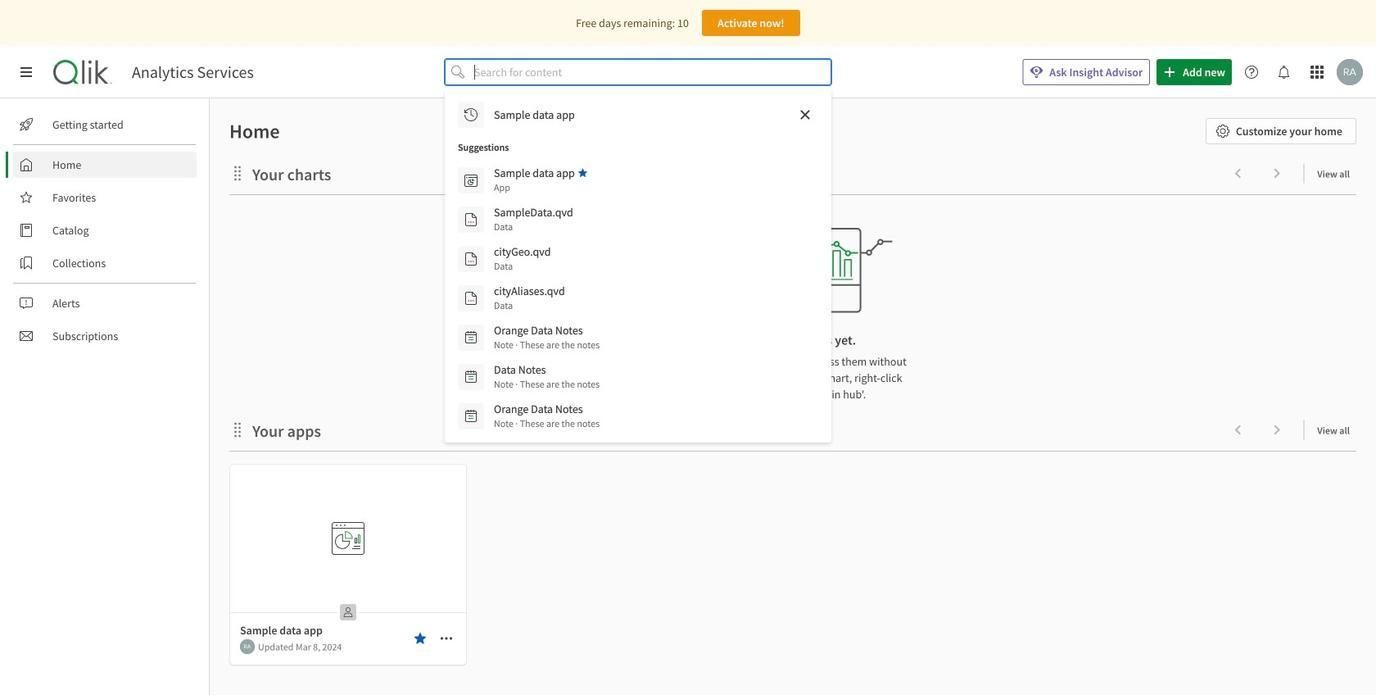 Task type: describe. For each thing, give the bounding box(es) containing it.
analytics services element
[[132, 62, 254, 82]]

data notes element
[[494, 362, 546, 377]]

navigation pane element
[[0, 105, 209, 356]]

recently searched item image
[[465, 108, 478, 121]]

1 vertical spatial move collection image
[[229, 422, 246, 438]]

these are the notes element for data notes element
[[494, 377, 600, 392]]

ruby anderson element
[[240, 639, 255, 654]]

ruby anderson image
[[1338, 59, 1364, 85]]

more actions image
[[440, 632, 453, 645]]

remove from favorites image
[[414, 632, 427, 645]]

cityaliases.qvd element
[[494, 284, 565, 298]]

these are the notes element for 2nd orange data notes element from the bottom
[[494, 338, 600, 352]]

close sidebar menu image
[[20, 66, 33, 79]]

favorited item image
[[578, 168, 588, 178]]

Search for content text field
[[471, 59, 832, 85]]



Task type: vqa. For each thing, say whether or not it's contained in the screenshot.
main content
yes



Task type: locate. For each thing, give the bounding box(es) containing it.
2 these are the notes element from the top
[[494, 377, 600, 392]]

sampledata.qvd element
[[494, 205, 574, 220]]

1 these are the notes element from the top
[[494, 338, 600, 352]]

1 vertical spatial orange data notes element
[[494, 402, 583, 416]]

0 vertical spatial move collection image
[[229, 165, 246, 182]]

1 orange data notes element from the top
[[494, 323, 583, 338]]

list box
[[452, 95, 825, 436]]

these are the notes element
[[494, 338, 600, 352], [494, 377, 600, 392], [494, 416, 600, 431]]

orange data notes element down cityaliases.qvd element at left top
[[494, 323, 583, 338]]

0 vertical spatial orange data notes element
[[494, 323, 583, 338]]

main content
[[203, 98, 1377, 695]]

2 vertical spatial these are the notes element
[[494, 416, 600, 431]]

move collection image
[[229, 165, 246, 182], [229, 422, 246, 438]]

orange data notes element
[[494, 323, 583, 338], [494, 402, 583, 416]]

these are the notes element for second orange data notes element from the top
[[494, 416, 600, 431]]

ruby anderson image
[[240, 639, 255, 654]]

sample data app element
[[494, 166, 575, 180]]

1 vertical spatial these are the notes element
[[494, 377, 600, 392]]

0 vertical spatial these are the notes element
[[494, 338, 600, 352]]

2 orange data notes element from the top
[[494, 402, 583, 416]]

orange data notes element down data notes element
[[494, 402, 583, 416]]

citygeo.qvd element
[[494, 244, 551, 259]]

3 these are the notes element from the top
[[494, 416, 600, 431]]



